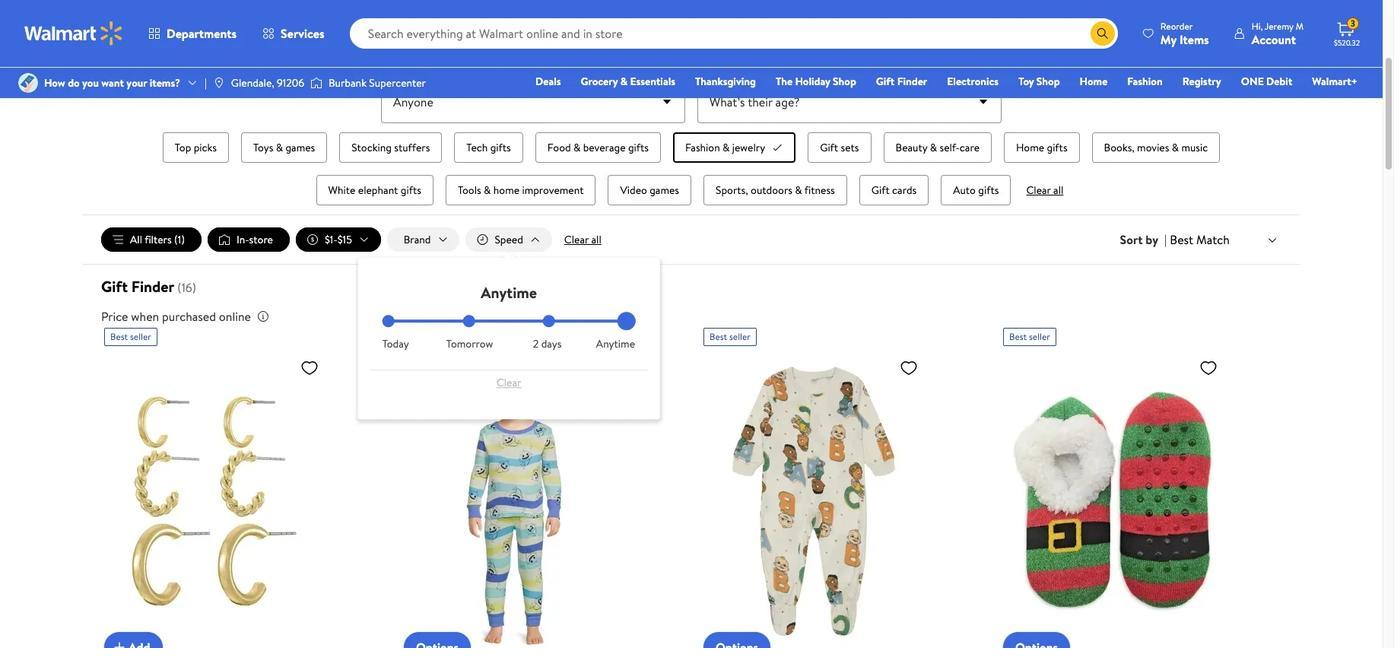 Task type: describe. For each thing, give the bounding box(es) containing it.
0 horizontal spatial games
[[286, 140, 315, 155]]

one debit link
[[1234, 73, 1299, 90]]

stuffers
[[394, 140, 430, 155]]

home link
[[1073, 73, 1114, 90]]

registry link
[[1176, 73, 1228, 90]]

women's holiday elf 3d cable knit chenille slipper socks, 1-pair, size 4-10 image
[[1003, 352, 1224, 648]]

auto
[[953, 183, 976, 198]]

hi,
[[1252, 19, 1263, 32]]

toys & games button
[[241, 132, 327, 163]]

days
[[541, 336, 562, 352]]

picks
[[194, 140, 217, 155]]

best seller for "character snug fit pajamas long sleeve pant set, sizes 12m-5t" image
[[410, 330, 451, 343]]

gift cards
[[871, 183, 917, 198]]

top
[[175, 140, 191, 155]]

items
[[1180, 31, 1209, 48]]

reorder my items
[[1161, 19, 1209, 48]]

toy shop link
[[1012, 73, 1067, 90]]

add to favorites list, character snug fit pajamas long sleeve pant set, sizes 12m-5t image
[[600, 358, 618, 377]]

clear all list item
[[1020, 172, 1070, 208]]

beauty & self-care button
[[883, 132, 992, 163]]

self-
[[940, 140, 960, 155]]

jewelry
[[732, 140, 765, 155]]

sets
[[841, 140, 859, 155]]

toys
[[253, 140, 273, 155]]

supercenter
[[369, 75, 426, 90]]

tools & home improvement list item
[[443, 172, 599, 208]]

walmart+
[[1312, 74, 1358, 89]]

gift cards list item
[[856, 172, 932, 208]]

one debit
[[1241, 74, 1292, 89]]

beverage
[[583, 140, 626, 155]]

1 vertical spatial games
[[650, 183, 679, 198]]

(1)
[[174, 232, 185, 247]]

food & beverage gifts
[[547, 140, 649, 155]]

thanksgiving
[[695, 74, 756, 89]]

all for right clear all button
[[1053, 183, 1064, 198]]

clear inside clear button
[[497, 375, 521, 390]]

91206
[[277, 75, 304, 90]]

jeremy
[[1265, 19, 1294, 32]]

 image for burbank supercenter
[[310, 75, 323, 91]]

video games list item
[[605, 172, 694, 208]]

sports, outdoors & fitness
[[716, 183, 835, 198]]

white elephant gifts
[[328, 183, 421, 198]]

tech gifts button
[[454, 132, 523, 163]]

all
[[130, 232, 142, 247]]

top picks button
[[163, 132, 229, 163]]

all filters (1)
[[130, 232, 185, 247]]

1 vertical spatial clear all button
[[558, 227, 608, 252]]

all for bottommost clear all button
[[591, 232, 601, 247]]

3
[[1351, 17, 1355, 30]]

clear inside clear all list item
[[1026, 183, 1051, 198]]

gift for gift finder (16)
[[101, 276, 128, 297]]

best match
[[1170, 231, 1230, 248]]

do
[[68, 75, 80, 90]]

essentials
[[630, 74, 675, 89]]

my
[[1161, 31, 1177, 48]]

online
[[219, 308, 251, 325]]

hi, jeremy m account
[[1252, 19, 1304, 48]]

deals
[[536, 74, 561, 89]]

time and tru gold hoop earring trio for women, 3 pairs image
[[104, 352, 325, 648]]

gift sets button
[[808, 132, 871, 163]]

toy shop
[[1019, 74, 1060, 89]]

in-
[[237, 232, 249, 247]]

glendale, 91206
[[231, 75, 304, 90]]

white elephant gifts button
[[316, 175, 433, 205]]

brand
[[404, 232, 431, 247]]

by
[[1146, 231, 1158, 248]]

Tomorrow radio
[[463, 315, 475, 327]]

character snug fit pajamas long sleeve pant set, sizes 12m-5t image
[[404, 352, 624, 648]]

the holiday shop
[[776, 74, 856, 89]]

stocking stuffers
[[352, 140, 430, 155]]

sports, outdoors & fitness list item
[[701, 172, 850, 208]]

0 vertical spatial anytime
[[481, 282, 537, 303]]

gifts inside list item
[[628, 140, 649, 155]]

best for time and tru gold hoop earring trio for women, 3 pairs image
[[110, 330, 128, 343]]

glendale,
[[231, 75, 274, 90]]

movies
[[1137, 140, 1169, 155]]

stocking stuffers list item
[[336, 129, 445, 166]]

best for cocomelon toddler one piece sleeper pajamas, sizes 12m-5t image
[[710, 330, 727, 343]]

gift for gift finder
[[876, 74, 895, 89]]

gift sets
[[820, 140, 859, 155]]

in-store button
[[208, 227, 290, 252]]

auto gifts button
[[941, 175, 1011, 205]]

add to favorites list, cocomelon toddler one piece sleeper pajamas, sizes 12m-5t image
[[900, 358, 918, 377]]

home for home
[[1080, 74, 1108, 89]]

add to favorites list, women's holiday elf 3d cable knit chenille slipper socks, 1-pair, size 4-10 image
[[1199, 358, 1218, 377]]

food & beverage gifts list item
[[532, 129, 664, 166]]

home
[[493, 183, 520, 198]]

& for food & beverage gifts
[[573, 140, 581, 155]]

finder for gift finder (16)
[[131, 276, 174, 297]]

seller for cocomelon toddler one piece sleeper pajamas, sizes 12m-5t image
[[729, 330, 751, 343]]

electronics
[[947, 74, 999, 89]]

video games button
[[608, 175, 691, 205]]

burbank supercenter
[[329, 75, 426, 90]]

Walmart Site-Wide search field
[[350, 18, 1118, 49]]

anytime inside how fast do you want your order? option group
[[596, 336, 635, 352]]

video games
[[620, 183, 679, 198]]

 image for how do you want your items?
[[18, 73, 38, 93]]

best match button
[[1167, 230, 1282, 250]]

& inside sports, outdoors & fitness button
[[795, 183, 802, 198]]

tools
[[458, 183, 481, 198]]

0 vertical spatial |
[[205, 75, 207, 90]]

sports, outdoors & fitness button
[[704, 175, 847, 205]]

grocery
[[581, 74, 618, 89]]

persona
[[381, 62, 418, 78]]

services
[[281, 25, 324, 42]]

outdoors
[[751, 183, 793, 198]]

group containing top picks
[[138, 129, 1245, 208]]

top picks
[[175, 140, 217, 155]]

$520.32
[[1334, 37, 1360, 48]]

fashion & jewelry list item
[[670, 129, 799, 166]]

1 horizontal spatial clear all button
[[1020, 183, 1070, 198]]

best seller for women's holiday elf 3d cable knit chenille slipper socks, 1-pair, size 4-10 image on the right of the page
[[1009, 330, 1050, 343]]

1 shop from the left
[[833, 74, 856, 89]]

& for beauty & self-care
[[930, 140, 937, 155]]

items?
[[150, 75, 180, 90]]

auto gifts
[[953, 183, 999, 198]]

departments
[[167, 25, 237, 42]]

how fast do you want your order? option group
[[382, 315, 636, 352]]

fashion for fashion & jewelry
[[685, 140, 720, 155]]

tech
[[466, 140, 488, 155]]

& for fashion & jewelry
[[723, 140, 730, 155]]

Search search field
[[350, 18, 1118, 49]]

clear all inside list item
[[1026, 183, 1064, 198]]

speed button
[[466, 227, 552, 252]]

gifts for home gifts
[[1047, 140, 1068, 155]]

& for grocery & essentials
[[620, 74, 628, 89]]

reorder
[[1161, 19, 1193, 32]]



Task type: locate. For each thing, give the bounding box(es) containing it.
home gifts
[[1016, 140, 1068, 155]]

1 horizontal spatial home
[[1080, 74, 1108, 89]]

stocking
[[352, 140, 392, 155]]

sports,
[[716, 183, 748, 198]]

shop inside "link"
[[1037, 74, 1060, 89]]

gift finder link
[[869, 73, 934, 90]]

0 horizontal spatial fashion
[[685, 140, 720, 155]]

& inside the grocery & essentials link
[[620, 74, 628, 89]]

& right food
[[573, 140, 581, 155]]

2
[[533, 336, 539, 352]]

your
[[127, 75, 147, 90]]

gifts right beverage
[[628, 140, 649, 155]]

sort and filter section element
[[83, 215, 1300, 264]]

1 horizontal spatial fashion
[[1127, 74, 1163, 89]]

grocery & essentials
[[581, 74, 675, 89]]

all
[[1053, 183, 1064, 198], [591, 232, 601, 247]]

clear all
[[1026, 183, 1064, 198], [564, 232, 601, 247]]

home for home gifts
[[1016, 140, 1044, 155]]

1 horizontal spatial |
[[1164, 231, 1167, 248]]

best for women's holiday elf 3d cable knit chenille slipper socks, 1-pair, size 4-10 image on the right of the page
[[1009, 330, 1027, 343]]

&
[[620, 74, 628, 89], [276, 140, 283, 155], [573, 140, 581, 155], [723, 140, 730, 155], [930, 140, 937, 155], [1172, 140, 1179, 155], [484, 183, 491, 198], [795, 183, 802, 198]]

games right 'video'
[[650, 183, 679, 198]]

registry
[[1182, 74, 1221, 89]]

thanksgiving link
[[688, 73, 763, 90]]

None radio
[[543, 315, 555, 327]]

$15
[[337, 232, 352, 247]]

toys & games list item
[[238, 129, 330, 166]]

(16)
[[177, 279, 196, 296]]

1 seller from the left
[[130, 330, 151, 343]]

finder for gift finder
[[897, 74, 927, 89]]

fashion
[[1127, 74, 1163, 89], [685, 140, 720, 155]]

video
[[620, 183, 647, 198]]

1 horizontal spatial games
[[650, 183, 679, 198]]

all filters (1) button
[[101, 227, 202, 252]]

0 vertical spatial all
[[1053, 183, 1064, 198]]

1 horizontal spatial clear
[[564, 232, 589, 247]]

grocery & essentials link
[[574, 73, 682, 90]]

gifts right elephant
[[401, 183, 421, 198]]

speed
[[495, 232, 523, 247]]

clear all down improvement
[[564, 232, 601, 247]]

fashion for fashion
[[1127, 74, 1163, 89]]

the holiday shop link
[[769, 73, 863, 90]]

1 vertical spatial |
[[1164, 231, 1167, 248]]

home down search icon
[[1080, 74, 1108, 89]]

games right toys
[[286, 140, 315, 155]]

how
[[44, 75, 65, 90]]

4 seller from the left
[[1029, 330, 1050, 343]]

beauty & self-care list item
[[880, 129, 995, 166]]

fashion & jewelry button
[[673, 132, 796, 163]]

clear down how fast do you want your order? option group
[[497, 375, 521, 390]]

account
[[1252, 31, 1296, 48]]

gift finder
[[876, 74, 927, 89]]

filters
[[145, 232, 172, 247]]

cocomelon toddler one piece sleeper pajamas, sizes 12m-5t image
[[704, 352, 924, 648]]

| right items?
[[205, 75, 207, 90]]

improvement
[[522, 183, 584, 198]]

0 horizontal spatial clear all
[[564, 232, 601, 247]]

& inside beauty & self-care button
[[930, 140, 937, 155]]

best seller for time and tru gold hoop earring trio for women, 3 pairs image
[[110, 330, 151, 343]]

sort
[[1120, 231, 1143, 248]]

gift inside gift cards button
[[871, 183, 890, 198]]

electronics link
[[940, 73, 1006, 90]]

0 vertical spatial games
[[286, 140, 315, 155]]

seller for women's holiday elf 3d cable knit chenille slipper socks, 1-pair, size 4-10 image on the right of the page
[[1029, 330, 1050, 343]]

& inside fashion & jewelry button
[[723, 140, 730, 155]]

& left music
[[1172, 140, 1179, 155]]

& for toys & games
[[276, 140, 283, 155]]

top picks list item
[[160, 129, 232, 166]]

1 horizontal spatial anytime
[[596, 336, 635, 352]]

& left jewelry
[[723, 140, 730, 155]]

gifts up clear all list item
[[1047, 140, 1068, 155]]

fashion & jewelry
[[685, 140, 765, 155]]

all inside list item
[[1053, 183, 1064, 198]]

0 horizontal spatial finder
[[131, 276, 174, 297]]

group
[[138, 129, 1245, 208]]

clear
[[1026, 183, 1051, 198], [564, 232, 589, 247], [497, 375, 521, 390]]

age
[[697, 62, 716, 78]]

toys & games
[[253, 140, 315, 155]]

0 vertical spatial fashion
[[1127, 74, 1163, 89]]

price
[[101, 308, 128, 325]]

0 horizontal spatial  image
[[18, 73, 38, 93]]

$1-$15
[[325, 232, 352, 247]]

finder left electronics
[[897, 74, 927, 89]]

beauty & self-care
[[896, 140, 980, 155]]

gift for gift sets
[[820, 140, 838, 155]]

shop right holiday
[[833, 74, 856, 89]]

gifts for tech gifts
[[490, 140, 511, 155]]

0 horizontal spatial all
[[591, 232, 601, 247]]

services button
[[250, 15, 337, 52]]

gift sets list item
[[805, 129, 874, 166]]

3 $520.32
[[1334, 17, 1360, 48]]

0 horizontal spatial clear
[[497, 375, 521, 390]]

Anytime radio
[[623, 315, 636, 327]]

2 days
[[533, 336, 562, 352]]

best for "character snug fit pajamas long sleeve pant set, sizes 12m-5t" image
[[410, 330, 428, 343]]

legal information image
[[257, 310, 269, 323]]

gift right the holiday shop
[[876, 74, 895, 89]]

2 shop from the left
[[1037, 74, 1060, 89]]

1 horizontal spatial shop
[[1037, 74, 1060, 89]]

1 vertical spatial home
[[1016, 140, 1044, 155]]

gift up price
[[101, 276, 128, 297]]

debit
[[1266, 74, 1292, 89]]

4 best seller from the left
[[1009, 330, 1050, 343]]

auto gifts list item
[[938, 172, 1014, 208]]

2 horizontal spatial clear
[[1026, 183, 1051, 198]]

gifts
[[490, 140, 511, 155], [628, 140, 649, 155], [1047, 140, 1068, 155], [401, 183, 421, 198], [978, 183, 999, 198]]

1 vertical spatial fashion
[[685, 140, 720, 155]]

games
[[286, 140, 315, 155], [650, 183, 679, 198]]

white elephant gifts list item
[[313, 172, 436, 208]]

walmart image
[[24, 21, 123, 46]]

tech gifts list item
[[451, 129, 526, 166]]

gift cards button
[[859, 175, 929, 205]]

deals link
[[529, 73, 568, 90]]

1 vertical spatial anytime
[[596, 336, 635, 352]]

0 horizontal spatial home
[[1016, 140, 1044, 155]]

0 vertical spatial clear all button
[[1020, 183, 1070, 198]]

2 seller from the left
[[430, 330, 451, 343]]

1 vertical spatial clear all
[[564, 232, 601, 247]]

you
[[82, 75, 99, 90]]

clear button
[[382, 371, 636, 395]]

Today radio
[[382, 315, 394, 327]]

home
[[1080, 74, 1108, 89], [1016, 140, 1044, 155]]

holiday
[[795, 74, 830, 89]]

best inside popup button
[[1170, 231, 1193, 248]]

anytime up how fast do you want your order? option group
[[481, 282, 537, 303]]

home inside button
[[1016, 140, 1044, 155]]

books,
[[1104, 140, 1135, 155]]

 image
[[213, 77, 225, 89]]

& left self-
[[930, 140, 937, 155]]

fashion left jewelry
[[685, 140, 720, 155]]

1 vertical spatial all
[[591, 232, 601, 247]]

gift for gift cards
[[871, 183, 890, 198]]

clear all inside sort and filter section element
[[564, 232, 601, 247]]

0 vertical spatial clear all
[[1026, 183, 1064, 198]]

0 horizontal spatial clear all button
[[558, 227, 608, 252]]

one
[[1241, 74, 1264, 89]]

add to cart image
[[110, 638, 129, 648]]

books, movies & music button
[[1092, 132, 1220, 163]]

| right by
[[1164, 231, 1167, 248]]

fashion inside fashion & jewelry button
[[685, 140, 720, 155]]

0 horizontal spatial |
[[205, 75, 207, 90]]

match
[[1196, 231, 1230, 248]]

search icon image
[[1097, 27, 1109, 40]]

home gifts list item
[[1001, 129, 1083, 166]]

all inside button
[[591, 232, 601, 247]]

2 vertical spatial clear
[[497, 375, 521, 390]]

seller for "character snug fit pajamas long sleeve pant set, sizes 12m-5t" image
[[430, 330, 451, 343]]

finder
[[897, 74, 927, 89], [131, 276, 174, 297]]

| inside sort and filter section element
[[1164, 231, 1167, 248]]

gift left sets
[[820, 140, 838, 155]]

0 vertical spatial clear
[[1026, 183, 1051, 198]]

elephant
[[358, 183, 398, 198]]

0 horizontal spatial shop
[[833, 74, 856, 89]]

gifts for auto gifts
[[978, 183, 999, 198]]

clear all down home gifts
[[1026, 183, 1064, 198]]

gift left cards
[[871, 183, 890, 198]]

1 horizontal spatial clear all
[[1026, 183, 1064, 198]]

1 best seller from the left
[[110, 330, 151, 343]]

0 vertical spatial home
[[1080, 74, 1108, 89]]

gift inside gift finder link
[[876, 74, 895, 89]]

None range field
[[382, 320, 636, 323]]

anytime up add to favorites list, character snug fit pajamas long sleeve pant set, sizes 12m-5t 'icon'
[[596, 336, 635, 352]]

 image right 91206
[[310, 75, 323, 91]]

clear inside sort and filter section element
[[564, 232, 589, 247]]

finder up when
[[131, 276, 174, 297]]

& inside toys & games button
[[276, 140, 283, 155]]

& left fitness
[[795, 183, 802, 198]]

clear down improvement
[[564, 232, 589, 247]]

gifts right auto
[[978, 183, 999, 198]]

& right toys
[[276, 140, 283, 155]]

tools & home improvement button
[[446, 175, 596, 205]]

0 horizontal spatial anytime
[[481, 282, 537, 303]]

 image left how
[[18, 73, 38, 93]]

brand button
[[387, 227, 460, 252]]

seller for time and tru gold hoop earring trio for women, 3 pairs image
[[130, 330, 151, 343]]

& right tools
[[484, 183, 491, 198]]

fashion link
[[1121, 73, 1170, 90]]

& inside books, movies & music button
[[1172, 140, 1179, 155]]

best seller for cocomelon toddler one piece sleeper pajamas, sizes 12m-5t image
[[710, 330, 751, 343]]

clear down home gifts
[[1026, 183, 1051, 198]]

gifts right tech
[[490, 140, 511, 155]]

clear all button
[[1020, 183, 1070, 198], [558, 227, 608, 252]]

in-store
[[237, 232, 273, 247]]

food & beverage gifts button
[[535, 132, 661, 163]]

3 best seller from the left
[[710, 330, 751, 343]]

1 horizontal spatial finder
[[897, 74, 927, 89]]

& inside tools & home improvement 'button'
[[484, 183, 491, 198]]

fashion inside fashion link
[[1127, 74, 1163, 89]]

home up clear all list item
[[1016, 140, 1044, 155]]

clear all button down home gifts
[[1020, 183, 1070, 198]]

clear all button down improvement
[[558, 227, 608, 252]]

gift finder (16)
[[101, 276, 196, 297]]

1 vertical spatial clear
[[564, 232, 589, 247]]

shop right toy
[[1037, 74, 1060, 89]]

& right grocery
[[620, 74, 628, 89]]

best
[[1170, 231, 1193, 248], [110, 330, 128, 343], [410, 330, 428, 343], [710, 330, 727, 343], [1009, 330, 1027, 343]]

m
[[1296, 19, 1304, 32]]

3 seller from the left
[[729, 330, 751, 343]]

fashion down my at the right
[[1127, 74, 1163, 89]]

music
[[1181, 140, 1208, 155]]

0 vertical spatial finder
[[897, 74, 927, 89]]

& for tools & home improvement
[[484, 183, 491, 198]]

1 horizontal spatial all
[[1053, 183, 1064, 198]]

gift inside gift sets button
[[820, 140, 838, 155]]

add to favorites list, time and tru gold hoop earring trio for women, 3 pairs image
[[300, 358, 319, 377]]

books, movies & music list item
[[1089, 129, 1223, 166]]

burbank
[[329, 75, 367, 90]]

gifts inside 'button'
[[978, 183, 999, 198]]

1 horizontal spatial  image
[[310, 75, 323, 91]]

walmart+ link
[[1305, 73, 1364, 90]]

2 best seller from the left
[[410, 330, 451, 343]]

1 vertical spatial finder
[[131, 276, 174, 297]]

& inside food & beverage gifts button
[[573, 140, 581, 155]]

 image
[[18, 73, 38, 93], [310, 75, 323, 91]]

store
[[249, 232, 273, 247]]

sort by |
[[1120, 231, 1167, 248]]



Task type: vqa. For each thing, say whether or not it's contained in the screenshot.
the topmost 'Clear all' BUTTON all
yes



